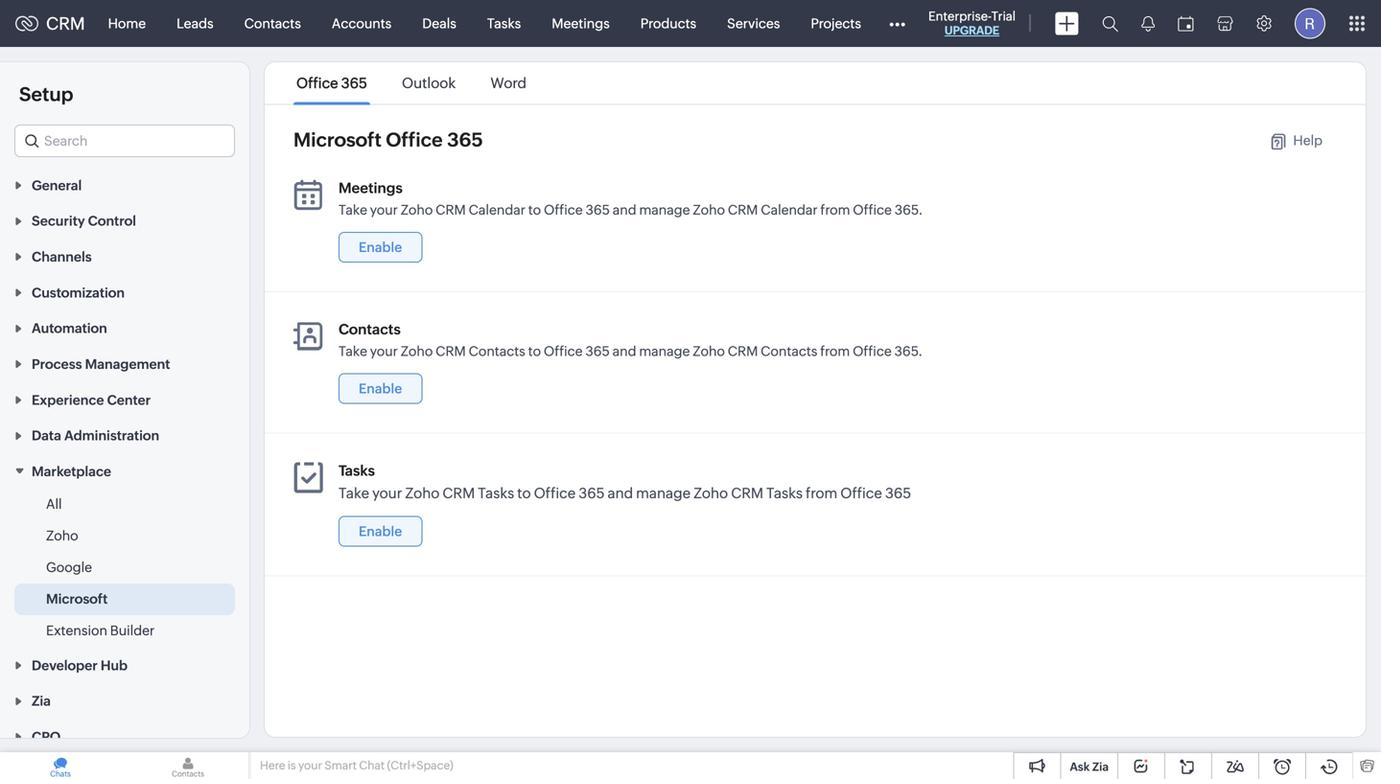 Task type: locate. For each thing, give the bounding box(es) containing it.
microsoft inside marketplace region
[[46, 592, 108, 607]]

2 vertical spatial manage
[[636, 485, 691, 502]]

meetings down microsoft office 365
[[339, 180, 403, 197]]

enable for meetings take your zoho crm calendar to office 365 and manage zoho crm calendar from office 365.
[[359, 240, 402, 255]]

1 vertical spatial enable
[[359, 381, 402, 397]]

2 take from the top
[[339, 344, 367, 359]]

crm
[[46, 14, 85, 33], [436, 202, 466, 218], [728, 202, 758, 218], [436, 344, 466, 359], [728, 344, 758, 359], [443, 485, 475, 502], [731, 485, 763, 502]]

center
[[107, 393, 151, 408]]

word
[[490, 75, 527, 92]]

1 horizontal spatial calendar
[[761, 202, 818, 218]]

1 365. from the top
[[895, 202, 923, 218]]

here is your smart chat (ctrl+space)
[[260, 760, 453, 773]]

contacts inside 'link'
[[244, 16, 301, 31]]

1 enable button from the top
[[339, 232, 422, 263]]

your for contacts
[[370, 344, 398, 359]]

zia up cpq
[[32, 694, 51, 709]]

is
[[288, 760, 296, 773]]

and
[[613, 202, 636, 218], [613, 344, 636, 359], [608, 485, 633, 502]]

2 vertical spatial to
[[517, 485, 531, 502]]

all link
[[46, 495, 62, 514]]

home
[[108, 16, 146, 31]]

to
[[528, 202, 541, 218], [528, 344, 541, 359], [517, 485, 531, 502]]

meetings for meetings
[[552, 16, 610, 31]]

0 vertical spatial meetings
[[552, 16, 610, 31]]

to for contacts
[[528, 344, 541, 359]]

0 vertical spatial zia
[[32, 694, 51, 709]]

tasks
[[487, 16, 521, 31], [339, 463, 375, 480], [478, 485, 514, 502], [766, 485, 803, 502]]

meetings inside meetings take your zoho crm calendar to office 365 and manage zoho crm calendar from office 365.
[[339, 180, 403, 197]]

2 enable from the top
[[359, 381, 402, 397]]

zia inside 'dropdown button'
[[32, 694, 51, 709]]

google link
[[46, 558, 92, 577]]

3 enable from the top
[[359, 524, 402, 539]]

and inside the contacts take your zoho crm contacts to office 365 and manage zoho crm contacts from office 365.
[[613, 344, 636, 359]]

meetings
[[552, 16, 610, 31], [339, 180, 403, 197]]

zia
[[32, 694, 51, 709], [1092, 761, 1109, 774]]

1 vertical spatial from
[[820, 344, 850, 359]]

2 vertical spatial enable
[[359, 524, 402, 539]]

data administration button
[[0, 418, 249, 453]]

microsoft down office 365
[[293, 129, 382, 151]]

channels
[[32, 249, 92, 265]]

0 vertical spatial from
[[820, 202, 850, 218]]

marketplace region
[[0, 489, 249, 647]]

from inside the contacts take your zoho crm contacts to office 365 and manage zoho crm contacts from office 365.
[[820, 344, 850, 359]]

from for tasks
[[806, 485, 838, 502]]

1 vertical spatial microsoft
[[46, 592, 108, 607]]

0 vertical spatial take
[[339, 202, 367, 218]]

365
[[341, 75, 367, 92], [447, 129, 483, 151], [585, 202, 610, 218], [585, 344, 610, 359], [579, 485, 605, 502], [885, 485, 911, 502]]

0 horizontal spatial microsoft
[[46, 592, 108, 607]]

and inside "tasks take your zoho crm tasks to office 365 and manage zoho crm tasks from office 365"
[[608, 485, 633, 502]]

1 vertical spatial and
[[613, 344, 636, 359]]

manage inside "tasks take your zoho crm tasks to office 365 and manage zoho crm tasks from office 365"
[[636, 485, 691, 502]]

profile image
[[1295, 8, 1325, 39]]

list
[[279, 62, 544, 104]]

manage inside the contacts take your zoho crm contacts to office 365 and manage zoho crm contacts from office 365.
[[639, 344, 690, 359]]

1 vertical spatial enable button
[[339, 374, 422, 404]]

from
[[820, 202, 850, 218], [820, 344, 850, 359], [806, 485, 838, 502]]

enable button for tasks take your zoho crm tasks to office 365 and manage zoho crm tasks from office 365
[[339, 516, 422, 547]]

1 vertical spatial 365.
[[894, 344, 923, 359]]

0 horizontal spatial calendar
[[469, 202, 526, 218]]

1 enable from the top
[[359, 240, 402, 255]]

your inside "tasks take your zoho crm tasks to office 365 and manage zoho crm tasks from office 365"
[[372, 485, 402, 502]]

your
[[370, 202, 398, 218], [370, 344, 398, 359], [372, 485, 402, 502], [298, 760, 322, 773]]

1 horizontal spatial microsoft
[[293, 129, 382, 151]]

enable button
[[339, 232, 422, 263], [339, 374, 422, 404], [339, 516, 422, 547]]

data
[[32, 428, 61, 444]]

1 horizontal spatial meetings
[[552, 16, 610, 31]]

take for tasks take your zoho crm tasks to office 365 and manage zoho crm tasks from office 365
[[339, 485, 369, 502]]

take inside "tasks take your zoho crm tasks to office 365 and manage zoho crm tasks from office 365"
[[339, 485, 369, 502]]

1 vertical spatial to
[[528, 344, 541, 359]]

builder
[[110, 623, 155, 639]]

zia right "ask"
[[1092, 761, 1109, 774]]

crm link
[[15, 14, 85, 33]]

microsoft up extension
[[46, 592, 108, 607]]

0 horizontal spatial meetings
[[339, 180, 403, 197]]

1 calendar from the left
[[469, 202, 526, 218]]

3 enable button from the top
[[339, 516, 422, 547]]

1 vertical spatial manage
[[639, 344, 690, 359]]

from inside meetings take your zoho crm calendar to office 365 and manage zoho crm calendar from office 365.
[[820, 202, 850, 218]]

products link
[[625, 0, 712, 47]]

take inside the contacts take your zoho crm contacts to office 365 and manage zoho crm contacts from office 365.
[[339, 344, 367, 359]]

2 vertical spatial and
[[608, 485, 633, 502]]

manage for calendar
[[639, 202, 690, 218]]

developer hub button
[[0, 647, 249, 683]]

2 365. from the top
[[894, 344, 923, 359]]

365.
[[895, 202, 923, 218], [894, 344, 923, 359]]

take
[[339, 202, 367, 218], [339, 344, 367, 359], [339, 485, 369, 502]]

take inside meetings take your zoho crm calendar to office 365 and manage zoho crm calendar from office 365.
[[339, 202, 367, 218]]

to inside "tasks take your zoho crm tasks to office 365 and manage zoho crm tasks from office 365"
[[517, 485, 531, 502]]

hub
[[101, 658, 128, 674]]

to inside meetings take your zoho crm calendar to office 365 and manage zoho crm calendar from office 365.
[[528, 202, 541, 218]]

your for tasks
[[372, 485, 402, 502]]

from for calendar
[[820, 202, 850, 218]]

from inside "tasks take your zoho crm tasks to office 365 and manage zoho crm tasks from office 365"
[[806, 485, 838, 502]]

office 365 link
[[293, 75, 370, 92]]

here
[[260, 760, 285, 773]]

365. inside the contacts take your zoho crm contacts to office 365 and manage zoho crm contacts from office 365.
[[894, 344, 923, 359]]

and inside meetings take your zoho crm calendar to office 365 and manage zoho crm calendar from office 365.
[[613, 202, 636, 218]]

None field
[[14, 125, 235, 157]]

0 vertical spatial 365.
[[895, 202, 923, 218]]

2 enable button from the top
[[339, 374, 422, 404]]

leads link
[[161, 0, 229, 47]]

zoho
[[401, 202, 433, 218], [693, 202, 725, 218], [401, 344, 433, 359], [693, 344, 725, 359], [405, 485, 440, 502], [693, 485, 728, 502], [46, 528, 78, 544]]

2 vertical spatial from
[[806, 485, 838, 502]]

365 inside the contacts take your zoho crm contacts to office 365 and manage zoho crm contacts from office 365.
[[585, 344, 610, 359]]

microsoft for microsoft office 365
[[293, 129, 382, 151]]

1 take from the top
[[339, 202, 367, 218]]

developer
[[32, 658, 98, 674]]

enable
[[359, 240, 402, 255], [359, 381, 402, 397], [359, 524, 402, 539]]

manage
[[639, 202, 690, 218], [639, 344, 690, 359], [636, 485, 691, 502]]

extension
[[46, 623, 107, 639]]

2 vertical spatial enable button
[[339, 516, 422, 547]]

1 vertical spatial meetings
[[339, 180, 403, 197]]

microsoft
[[293, 129, 382, 151], [46, 592, 108, 607]]

ask zia
[[1070, 761, 1109, 774]]

contacts
[[244, 16, 301, 31], [339, 321, 401, 338], [469, 344, 525, 359], [761, 344, 817, 359]]

accounts link
[[316, 0, 407, 47]]

meetings right tasks 'link'
[[552, 16, 610, 31]]

to for tasks
[[517, 485, 531, 502]]

search image
[[1102, 15, 1118, 32]]

3 take from the top
[[339, 485, 369, 502]]

0 vertical spatial manage
[[639, 202, 690, 218]]

cpq
[[32, 730, 61, 745]]

1 vertical spatial take
[[339, 344, 367, 359]]

365. inside meetings take your zoho crm calendar to office 365 and manage zoho crm calendar from office 365.
[[895, 202, 923, 218]]

0 horizontal spatial zia
[[32, 694, 51, 709]]

0 vertical spatial enable
[[359, 240, 402, 255]]

0 vertical spatial microsoft
[[293, 129, 382, 151]]

projects link
[[795, 0, 877, 47]]

0 vertical spatial to
[[528, 202, 541, 218]]

calendar image
[[1178, 16, 1194, 31]]

calendar
[[469, 202, 526, 218], [761, 202, 818, 218]]

products
[[640, 16, 696, 31]]

marketplace
[[32, 464, 111, 480]]

manage inside meetings take your zoho crm calendar to office 365 and manage zoho crm calendar from office 365.
[[639, 202, 690, 218]]

0 vertical spatial and
[[613, 202, 636, 218]]

1 vertical spatial zia
[[1092, 761, 1109, 774]]

signals element
[[1130, 0, 1166, 47]]

tasks take your zoho crm tasks to office 365 and manage zoho crm tasks from office 365
[[339, 463, 911, 502]]

contacts take your zoho crm contacts to office 365 and manage zoho crm contacts from office 365.
[[339, 321, 923, 359]]

security
[[32, 214, 85, 229]]

Other Modules field
[[877, 8, 918, 39]]

zia button
[[0, 683, 249, 719]]

process management
[[32, 357, 170, 372]]

2 vertical spatial take
[[339, 485, 369, 502]]

0 vertical spatial enable button
[[339, 232, 422, 263]]

your inside the contacts take your zoho crm contacts to office 365 and manage zoho crm contacts from office 365.
[[370, 344, 398, 359]]

home link
[[93, 0, 161, 47]]

your inside meetings take your zoho crm calendar to office 365 and manage zoho crm calendar from office 365.
[[370, 202, 398, 218]]

contacts link
[[229, 0, 316, 47]]

to inside the contacts take your zoho crm contacts to office 365 and manage zoho crm contacts from office 365.
[[528, 344, 541, 359]]



Task type: vqa. For each thing, say whether or not it's contained in the screenshot.
Open
no



Task type: describe. For each thing, give the bounding box(es) containing it.
microsoft office 365
[[293, 129, 483, 151]]

microsoft for microsoft
[[46, 592, 108, 607]]

smart
[[325, 760, 357, 773]]

services
[[727, 16, 780, 31]]

enterprise-trial upgrade
[[928, 9, 1016, 37]]

create menu image
[[1055, 12, 1079, 35]]

process management button
[[0, 346, 249, 382]]

enable button for contacts take your zoho crm contacts to office 365 and manage zoho crm contacts from office 365.
[[339, 374, 422, 404]]

leads
[[177, 16, 213, 31]]

experience center
[[32, 393, 151, 408]]

and for tasks
[[608, 485, 633, 502]]

outlook
[[402, 75, 456, 92]]

enable button for meetings take your zoho crm calendar to office 365 and manage zoho crm calendar from office 365.
[[339, 232, 422, 263]]

projects
[[811, 16, 861, 31]]

and for calendar
[[613, 202, 636, 218]]

help
[[1293, 133, 1323, 148]]

marketplace button
[[0, 453, 249, 489]]

chat
[[359, 760, 385, 773]]

outlook link
[[399, 75, 459, 92]]

automation
[[32, 321, 107, 336]]

365 inside meetings take your zoho crm calendar to office 365 and manage zoho crm calendar from office 365.
[[585, 202, 610, 218]]

deals link
[[407, 0, 472, 47]]

and for contacts
[[613, 344, 636, 359]]

365. for meetings
[[895, 202, 923, 218]]

upgrade
[[945, 24, 999, 37]]

signals image
[[1141, 15, 1155, 32]]

ask
[[1070, 761, 1090, 774]]

take for contacts take your zoho crm contacts to office 365 and manage zoho crm contacts from office 365.
[[339, 344, 367, 359]]

manage for contacts
[[639, 344, 690, 359]]

trial
[[991, 9, 1016, 23]]

administration
[[64, 428, 159, 444]]

security control
[[32, 214, 136, 229]]

accounts
[[332, 16, 392, 31]]

experience center button
[[0, 382, 249, 418]]

automation button
[[0, 310, 249, 346]]

take for meetings take your zoho crm calendar to office 365 and manage zoho crm calendar from office 365.
[[339, 202, 367, 218]]

logo image
[[15, 16, 38, 31]]

customization button
[[0, 274, 249, 310]]

cpq button
[[0, 719, 249, 755]]

from for contacts
[[820, 344, 850, 359]]

google
[[46, 560, 92, 575]]

experience
[[32, 393, 104, 408]]

create menu element
[[1043, 0, 1090, 47]]

list containing office 365
[[279, 62, 544, 104]]

deals
[[422, 16, 456, 31]]

manage for tasks
[[636, 485, 691, 502]]

channels button
[[0, 238, 249, 274]]

meetings take your zoho crm calendar to office 365 and manage zoho crm calendar from office 365.
[[339, 180, 923, 218]]

management
[[85, 357, 170, 372]]

search element
[[1090, 0, 1130, 47]]

process
[[32, 357, 82, 372]]

all
[[46, 497, 62, 512]]

to for calendar
[[528, 202, 541, 218]]

meetings link
[[536, 0, 625, 47]]

365. for contacts
[[894, 344, 923, 359]]

tasks inside tasks 'link'
[[487, 16, 521, 31]]

word link
[[487, 75, 529, 92]]

security control button
[[0, 203, 249, 238]]

general button
[[0, 167, 249, 203]]

2 calendar from the left
[[761, 202, 818, 218]]

customization
[[32, 285, 125, 301]]

control
[[88, 214, 136, 229]]

1 horizontal spatial zia
[[1092, 761, 1109, 774]]

developer hub
[[32, 658, 128, 674]]

zoho inside marketplace region
[[46, 528, 78, 544]]

meetings for meetings take your zoho crm calendar to office 365 and manage zoho crm calendar from office 365.
[[339, 180, 403, 197]]

services link
[[712, 0, 795, 47]]

setup
[[19, 83, 73, 105]]

tasks link
[[472, 0, 536, 47]]

enable for tasks take your zoho crm tasks to office 365 and manage zoho crm tasks from office 365
[[359, 524, 402, 539]]

office 365
[[296, 75, 367, 92]]

profile element
[[1283, 0, 1337, 47]]

enable for contacts take your zoho crm contacts to office 365 and manage zoho crm contacts from office 365.
[[359, 381, 402, 397]]

Search text field
[[15, 126, 234, 156]]

(ctrl+space)
[[387, 760, 453, 773]]

contacts image
[[128, 753, 248, 780]]

microsoft link
[[46, 590, 108, 609]]

chats image
[[0, 753, 121, 780]]

extension builder
[[46, 623, 155, 639]]

your for meetings
[[370, 202, 398, 218]]

general
[[32, 178, 82, 193]]

zoho link
[[46, 527, 78, 546]]

data administration
[[32, 428, 159, 444]]

enterprise-
[[928, 9, 991, 23]]



